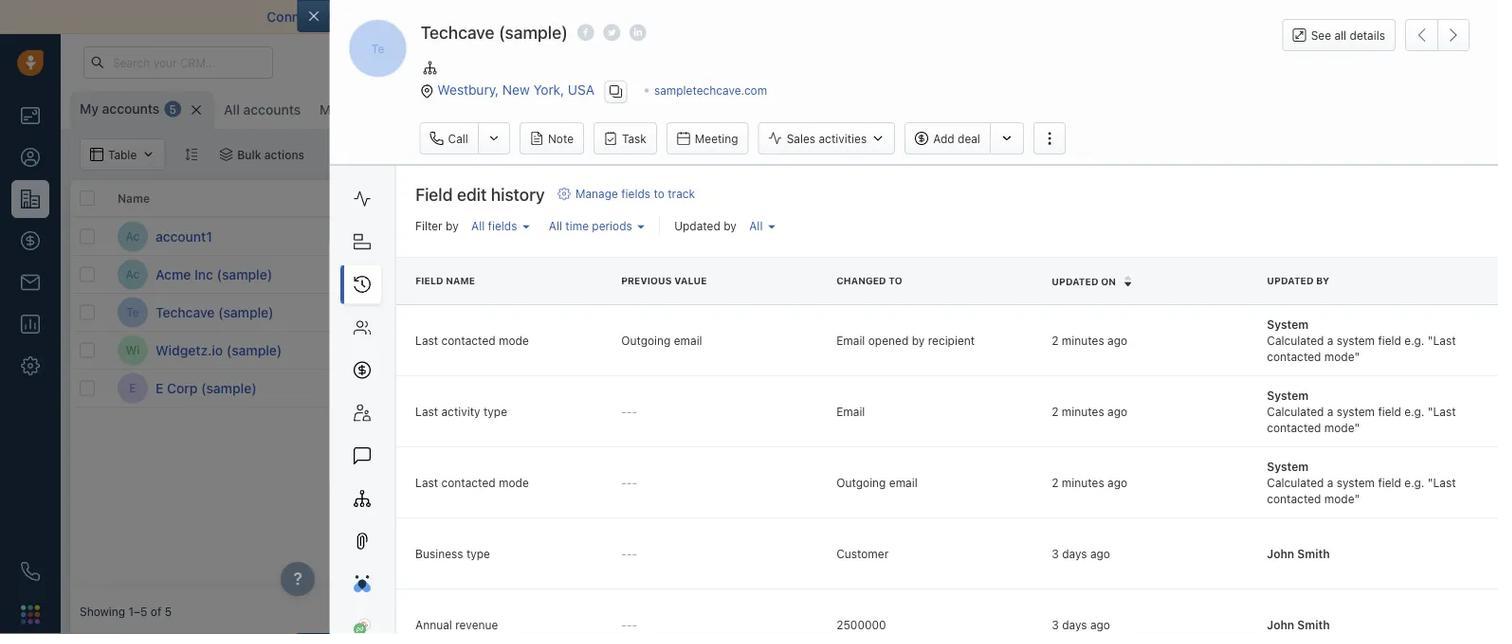 Task type: vqa. For each thing, say whether or not it's contained in the screenshot.


Task type: describe. For each thing, give the bounding box(es) containing it.
by down amount
[[723, 219, 736, 232]]

conversations.
[[761, 9, 853, 25]]

filter
[[415, 219, 442, 232]]

press space to select this row. row containing techcave (sample)
[[70, 294, 355, 332]]

field for field name
[[415, 275, 443, 286]]

19266520001
[[1218, 304, 1293, 317]]

task
[[622, 132, 647, 145]]

$ for $ 0
[[649, 227, 658, 245]]

showing 1–5 of 5
[[80, 605, 172, 618]]

task
[[968, 306, 991, 319]]

techcave (sample) link
[[156, 303, 274, 322]]

$ 0
[[649, 227, 672, 245]]

accounts for all
[[243, 102, 301, 118]]

sampletechcave.com link inside row group
[[507, 306, 620, 319]]

0 vertical spatial updated by
[[674, 219, 736, 232]]

ago for email
[[1108, 404, 1127, 418]]

westbury, new york, usa link
[[438, 82, 595, 98]]

1 vertical spatial 5
[[165, 605, 172, 618]]

by right filter
[[445, 219, 458, 232]]

5,600
[[662, 341, 704, 359]]

a for email
[[1327, 476, 1334, 489]]

te inside button
[[372, 42, 385, 55]]

Search your CRM... text field
[[83, 46, 273, 79]]

all for all
[[749, 219, 763, 232]]

westbury,
[[438, 82, 499, 98]]

deal
[[958, 132, 981, 145]]

0 horizontal spatial email
[[674, 333, 702, 347]]

contacted for email opened by recipient
[[1267, 350, 1321, 363]]

all accounts
[[224, 102, 301, 118]]

add for $ 100
[[1130, 268, 1150, 281]]

⌘
[[563, 103, 573, 117]]

ac for account1
[[126, 230, 140, 243]]

call link
[[420, 122, 478, 154]]

3 for customer
[[1052, 547, 1059, 560]]

calculated for email
[[1267, 476, 1324, 489]]

by right the opened
[[912, 333, 925, 347]]

2 system from the top
[[1337, 404, 1375, 418]]

widgetz.io (sample)
[[156, 342, 282, 358]]

⌘ o
[[563, 103, 585, 117]]

showing
[[80, 605, 125, 618]]

name
[[118, 192, 150, 205]]

opened
[[868, 333, 909, 347]]

last for email
[[415, 333, 438, 347]]

$ for $ 100
[[649, 265, 658, 283]]

bulk
[[237, 148, 261, 161]]

calculated for opened
[[1267, 333, 1324, 347]]

3 days ago for 2500000
[[1052, 618, 1110, 631]]

days for 2500000
[[1062, 618, 1087, 631]]

bulk actions button
[[207, 138, 317, 171]]

1 horizontal spatial updated by
[[1267, 275, 1330, 286]]

1
[[350, 148, 356, 161]]

e for e corp (sample)
[[156, 380, 163, 396]]

2 2 minutes ago from the top
[[1052, 404, 1127, 418]]

+ right in
[[1076, 344, 1083, 357]]

e for e
[[129, 382, 136, 395]]

all fields link
[[466, 214, 534, 237]]

o
[[576, 103, 585, 117]]

email for email opened by recipient
[[836, 333, 865, 347]]

see all details
[[1312, 28, 1386, 42]]

click for $ 100
[[1086, 268, 1112, 281]]

$ for $ 3,200
[[649, 303, 658, 321]]

contacted for outgoing email
[[1267, 492, 1321, 505]]

0 vertical spatial container_wx8msf4aqz5i3rn1 image
[[796, 306, 809, 319]]

press space to select this row. row containing acme inc (sample)
[[70, 256, 355, 294]]

+ down updated on
[[1076, 306, 1083, 319]]

2 calculated from the top
[[1267, 404, 1324, 418]]

1 horizontal spatial updated
[[1052, 276, 1098, 287]]

york,
[[534, 82, 565, 98]]

my accounts 5
[[80, 101, 177, 117]]

new
[[503, 82, 530, 98]]

te inside row group
[[126, 306, 139, 319]]

previous
[[621, 275, 672, 286]]

press space to select this row. row containing $ 3,200
[[355, 294, 1489, 332]]

email for email
[[836, 404, 865, 418]]

1 vertical spatial of
[[151, 605, 162, 618]]

0
[[662, 227, 672, 245]]

(sample) down widgetz.io (sample) link
[[201, 380, 257, 396]]

ago for email opened by recipient
[[1108, 333, 1127, 347]]

track
[[668, 187, 695, 200]]

linkedin circled image
[[630, 22, 647, 42]]

(sample) down techcave (sample) link
[[226, 342, 282, 358]]

updated on
[[1052, 276, 1116, 287]]

$ 3,200
[[649, 303, 704, 321]]

call
[[448, 132, 468, 145]]

add inside "add deal" button
[[934, 132, 955, 145]]

all
[[1335, 28, 1347, 42]]

acme inc (sample) link
[[156, 265, 272, 284]]

2 field from the top
[[1378, 404, 1401, 418]]

2 system calculated a system field e.g. "last contacted mode" from the top
[[1267, 388, 1456, 434]]

inc
[[194, 267, 213, 282]]

meeting
[[695, 132, 739, 145]]

techcave (sample) inside row group
[[156, 304, 274, 320]]

westbury, new york, usa
[[438, 82, 595, 98]]

name row
[[70, 180, 355, 218]]

0 vertical spatial type
[[483, 404, 507, 418]]

amount
[[715, 192, 757, 205]]

call button
[[420, 122, 478, 154]]

mode" for opened
[[1324, 350, 1360, 363]]

fields for all
[[488, 219, 517, 232]]

acme inc (sample)
[[156, 267, 272, 282]]

history
[[491, 184, 545, 204]]

--- for business type
[[621, 547, 637, 560]]

note button
[[520, 122, 584, 154]]

in
[[1042, 344, 1052, 357]]

last contacted mode for outgoing email
[[415, 333, 529, 347]]

related
[[364, 192, 407, 205]]

"last for email
[[1428, 476, 1456, 489]]

system calculated a system field e.g. "last contacted mode" for email
[[1267, 459, 1456, 505]]

all time periods
[[549, 219, 632, 232]]

container_wx8msf4aqz5i3rn1 image for 'bulk actions' button
[[219, 148, 233, 161]]

1 filter applied button
[[317, 138, 440, 171]]

and
[[561, 9, 584, 25]]

see
[[1312, 28, 1332, 42]]

ac for acme inc (sample)
[[126, 268, 140, 281]]

0 vertical spatial outgoing email
[[621, 333, 702, 347]]

contacted for email
[[1267, 421, 1321, 434]]

3 for 2500000
[[1052, 618, 1059, 631]]

row group containing account1
[[70, 218, 355, 408]]

last activity type
[[415, 404, 507, 418]]

filter
[[359, 148, 385, 161]]

field edit history
[[415, 184, 545, 204]]

(sample) right 'inc' at the left top of the page
[[217, 267, 272, 282]]

grid containing $ 0
[[70, 178, 1489, 589]]

system calculated a system field e.g. "last contacted mode" for opened
[[1267, 317, 1456, 363]]

press space to select this row. row containing $ 0
[[355, 218, 1489, 256]]

add deal button
[[905, 122, 990, 154]]

j image
[[365, 335, 396, 366]]

edit
[[457, 184, 486, 204]]

sales
[[787, 132, 816, 145]]

all time periods button
[[544, 214, 649, 238]]

1 horizontal spatial outgoing email
[[836, 476, 917, 489]]

bulk actions
[[237, 148, 305, 161]]

on
[[1101, 276, 1116, 287]]

minutes for opened
[[1062, 333, 1104, 347]]

--- for last contacted mode
[[621, 476, 637, 489]]

activity
[[441, 404, 480, 418]]

manage fields to track
[[575, 187, 695, 200]]

ago for customer
[[1090, 547, 1110, 560]]

field for email
[[1378, 476, 1401, 489]]

accounts for my
[[102, 101, 160, 117]]

sampletechcave.com for sampletechcave.com "link" within row group
[[507, 306, 620, 319]]

system for email
[[1337, 476, 1375, 489]]

field for opened
[[1378, 333, 1401, 347]]

periods
[[592, 219, 632, 232]]

acme
[[156, 267, 191, 282]]

by right 19266343001 link
[[1316, 275, 1330, 286]]

website
[[507, 192, 552, 205]]

sampletechcave.com for sampletechcave.com "link" to the top
[[654, 84, 768, 97]]

see all details button
[[1283, 19, 1396, 51]]

annual
[[415, 618, 452, 631]]

system for opened
[[1267, 317, 1309, 330]]

a for opened
[[1327, 333, 1334, 347]]

wi
[[126, 344, 140, 357]]

your
[[323, 9, 351, 25]]

email opened by recipient
[[836, 333, 975, 347]]

$ 100
[[649, 265, 688, 283]]

due in 2 days
[[1019, 344, 1090, 357]]

corp
[[167, 380, 198, 396]]

$ for $ 5,600
[[649, 341, 658, 359]]

--
[[364, 230, 375, 243]]

3 inside "button"
[[493, 103, 501, 117]]

2 inside row group
[[1055, 344, 1062, 357]]

contacts
[[410, 192, 459, 205]]

e.g. for email
[[1405, 476, 1425, 489]]

add for $ 3,200
[[1130, 306, 1150, 319]]

all fields
[[471, 219, 517, 232]]

2 minutes from the top
[[1062, 404, 1104, 418]]

phone image
[[21, 563, 40, 581]]



Task type: locate. For each thing, give the bounding box(es) containing it.
1 --- from the top
[[621, 404, 637, 418]]

2 vertical spatial e.g.
[[1405, 476, 1425, 489]]

0 horizontal spatial sampletechcave.com link
[[507, 306, 620, 319]]

1 vertical spatial system calculated a system field e.g. "last contacted mode"
[[1267, 388, 1456, 434]]

0 vertical spatial a
[[1327, 333, 1334, 347]]

press space to select this row. row up changed to
[[355, 218, 1489, 256]]

0 horizontal spatial outgoing email
[[621, 333, 702, 347]]

add
[[934, 132, 955, 145], [944, 306, 965, 319]]

system for opened
[[1337, 333, 1375, 347]]

1 vertical spatial field
[[415, 275, 443, 286]]

facebook circled image
[[578, 22, 595, 42]]

2 horizontal spatial accounts
[[397, 102, 455, 118]]

techcave up westbury,
[[421, 22, 495, 42]]

fields for manage
[[621, 187, 650, 200]]

1 vertical spatial type
[[466, 547, 490, 560]]

2 for email opened by recipient
[[1052, 333, 1059, 347]]

days for customer
[[1062, 547, 1087, 560]]

+ add task
[[933, 306, 991, 319]]

1 horizontal spatial container_wx8msf4aqz5i3rn1 image
[[933, 344, 947, 357]]

1 vertical spatial e.g.
[[1405, 404, 1425, 418]]

0 vertical spatial add
[[934, 132, 955, 145]]

0 vertical spatial field
[[1378, 333, 1401, 347]]

2 3 days ago from the top
[[1052, 618, 1110, 631]]

3 --- from the top
[[621, 547, 637, 560]]

4 $ from the top
[[649, 341, 658, 359]]

0 vertical spatial techcave (sample)
[[421, 22, 568, 42]]

system for email
[[1267, 459, 1309, 473]]

2 horizontal spatial updated
[[1267, 275, 1314, 286]]

$ 5,600
[[649, 341, 704, 359]]

cell
[[924, 218, 1066, 255], [1066, 218, 1208, 255], [1208, 218, 1351, 255], [1351, 218, 1489, 255], [1351, 256, 1489, 293], [1351, 294, 1489, 331], [1351, 332, 1489, 369], [1351, 370, 1489, 407]]

mode
[[498, 333, 529, 347], [498, 476, 529, 489]]

1 horizontal spatial my
[[320, 102, 339, 118]]

0 horizontal spatial updated
[[674, 219, 720, 232]]

all down field edit history at the top of the page
[[471, 219, 484, 232]]

$ left 5,600
[[649, 341, 658, 359]]

1 vertical spatial outgoing email
[[836, 476, 917, 489]]

filter by
[[415, 219, 458, 232]]

dialog containing techcave (sample)
[[297, 0, 1499, 635]]

click up the due in 2 days
[[1086, 268, 1112, 281]]

all inside all time periods button
[[549, 219, 562, 232]]

all for all accounts
[[224, 102, 240, 118]]

last for outgoing
[[415, 476, 438, 489]]

2 minutes ago for email
[[1052, 476, 1127, 489]]

mailbox
[[355, 9, 403, 25]]

by
[[723, 219, 736, 232], [445, 219, 458, 232], [1316, 275, 1330, 286], [912, 333, 925, 347]]

2 field from the top
[[415, 275, 443, 286]]

j image
[[365, 373, 396, 404]]

1 system from the top
[[1267, 317, 1309, 330]]

1 vertical spatial 2 minutes ago
[[1052, 404, 1127, 418]]

widgetz.io
[[507, 344, 562, 357]]

click down 5036153947 link
[[1228, 380, 1255, 393]]

0 vertical spatial system
[[1267, 317, 1309, 330]]

e down wi
[[129, 382, 136, 395]]

fields right manage
[[621, 187, 650, 200]]

+
[[507, 230, 514, 243], [1076, 268, 1083, 281], [1076, 306, 1083, 319], [933, 306, 941, 319], [1076, 344, 1083, 357], [1218, 380, 1225, 393]]

container_wx8msf4aqz5i3rn1 image
[[796, 306, 809, 319], [933, 344, 947, 357]]

1 horizontal spatial container_wx8msf4aqz5i3rn1 image
[[329, 148, 343, 161]]

3 field from the top
[[1378, 476, 1401, 489]]

add left deal
[[934, 132, 955, 145]]

field for field edit history
[[415, 184, 452, 204]]

last left activity
[[415, 404, 438, 418]]

1 horizontal spatial techcave (sample)
[[421, 22, 568, 42]]

field left 'name'
[[415, 275, 443, 286]]

0 vertical spatial system calculated a system field e.g. "last contacted mode"
[[1267, 317, 1456, 363]]

0 vertical spatial field
[[415, 184, 452, 204]]

press space to select this row. row down + add task
[[355, 332, 1489, 370]]

all left time
[[549, 219, 562, 232]]

2 $ from the top
[[649, 265, 658, 283]]

of right sync
[[708, 9, 721, 25]]

1 vertical spatial minutes
[[1062, 404, 1104, 418]]

of right 1–5 on the left bottom
[[151, 605, 162, 618]]

2
[[1052, 333, 1059, 347], [1055, 344, 1062, 357], [1052, 404, 1059, 418], [1052, 476, 1059, 489]]

+ click to add for $ 5,600
[[1076, 344, 1150, 357]]

2 last from the top
[[415, 404, 438, 418]]

territory
[[342, 102, 394, 118]]

last up business
[[415, 476, 438, 489]]

0 horizontal spatial updated by
[[674, 219, 736, 232]]

click for $ 5,600
[[1086, 344, 1112, 357]]

e left corp
[[156, 380, 163, 396]]

3 a from the top
[[1327, 476, 1334, 489]]

fields down history
[[488, 219, 517, 232]]

twitter circled image
[[604, 22, 621, 42]]

field name
[[415, 275, 475, 286]]

last contacted mode down 'name'
[[415, 333, 529, 347]]

last contacted mode down last activity type
[[415, 476, 529, 489]]

1 system calculated a system field e.g. "last contacted mode" from the top
[[1267, 317, 1456, 363]]

more...
[[504, 103, 543, 117]]

ago for outgoing email
[[1108, 476, 1127, 489]]

(sample) up widgetz.io (sample)
[[218, 304, 274, 320]]

click for $ 3,200
[[1086, 306, 1112, 319]]

2 vertical spatial a
[[1327, 476, 1334, 489]]

related contacts
[[364, 192, 459, 205]]

mode for outgoing email
[[498, 333, 529, 347]]

press space to select this row. row containing $ 100
[[355, 256, 1489, 294]]

2 vertical spatial 2 minutes ago
[[1052, 476, 1127, 489]]

my for my territory accounts
[[320, 102, 339, 118]]

1 minutes from the top
[[1062, 333, 1104, 347]]

2 e.g. from the top
[[1405, 404, 1425, 418]]

4 --- from the top
[[621, 618, 637, 631]]

+ click to add for $ 3,200
[[1076, 306, 1150, 319]]

1 vertical spatial days
[[1062, 547, 1087, 560]]

to inside 'link'
[[654, 187, 664, 200]]

3 minutes from the top
[[1062, 476, 1104, 489]]

ago for 2500000
[[1090, 618, 1110, 631]]

1 vertical spatial system
[[1337, 404, 1375, 418]]

close image
[[1470, 12, 1480, 22]]

0 vertical spatial fields
[[621, 187, 650, 200]]

outgoing down '$ 3,200'
[[621, 333, 671, 347]]

john
[[814, 268, 840, 281], [814, 306, 840, 319], [814, 344, 840, 357], [1267, 547, 1294, 560], [1267, 618, 1294, 631]]

connect your mailbox link
[[267, 9, 407, 25]]

2 vertical spatial system
[[1267, 459, 1309, 473]]

way
[[647, 9, 672, 25]]

19266343001
[[1218, 266, 1293, 279]]

3 last from the top
[[415, 476, 438, 489]]

te down mailbox
[[372, 42, 385, 55]]

0 horizontal spatial techcave
[[156, 304, 215, 320]]

press space to select this row. row containing + click to add
[[355, 370, 1489, 408]]

all inside all "link"
[[749, 219, 763, 232]]

1 vertical spatial sampletechcave.com link
[[507, 306, 620, 319]]

2-
[[633, 9, 647, 25]]

3 "last from the top
[[1428, 476, 1456, 489]]

changed
[[836, 275, 886, 286]]

1 field from the top
[[415, 184, 452, 204]]

outgoing email down '$ 3,200'
[[621, 333, 702, 347]]

container_wx8msf4aqz5i3rn1 image inside 'bulk actions' button
[[219, 148, 233, 161]]

name
[[446, 275, 475, 286]]

0 vertical spatial 3
[[493, 103, 501, 117]]

1 horizontal spatial fields
[[621, 187, 650, 200]]

2 --- from the top
[[621, 476, 637, 489]]

all for all fields
[[471, 219, 484, 232]]

2 mode from the top
[[498, 476, 529, 489]]

3 calculated from the top
[[1267, 476, 1324, 489]]

3 days ago for customer
[[1052, 547, 1110, 560]]

2 email from the top
[[836, 404, 865, 418]]

2 vertical spatial field
[[1378, 476, 1401, 489]]

2 system from the top
[[1267, 388, 1309, 402]]

all for all time periods
[[549, 219, 562, 232]]

click right in
[[1086, 344, 1112, 357]]

1 a from the top
[[1327, 333, 1334, 347]]

1 vertical spatial techcave (sample)
[[156, 304, 274, 320]]

account1
[[156, 229, 212, 244]]

2 for email
[[1052, 404, 1059, 418]]

1 3 days ago from the top
[[1052, 547, 1110, 560]]

manage fields to track link
[[557, 185, 695, 202]]

1 vertical spatial outgoing
[[836, 476, 886, 489]]

updated by up 19266520001
[[1267, 275, 1330, 286]]

2 vertical spatial days
[[1062, 618, 1087, 631]]

2 minutes ago for opened
[[1052, 333, 1127, 347]]

0 horizontal spatial container_wx8msf4aqz5i3rn1 image
[[219, 148, 233, 161]]

2 horizontal spatial email
[[889, 476, 917, 489]]

email down email opened by recipient
[[836, 404, 865, 418]]

2 "last from the top
[[1428, 404, 1456, 418]]

1 vertical spatial "last
[[1428, 404, 1456, 418]]

sync
[[675, 9, 705, 25]]

0 horizontal spatial sampletechcave.com
[[507, 306, 620, 319]]

updated by
[[674, 219, 736, 232], [1267, 275, 1330, 286]]

sampletechcave.com
[[654, 84, 768, 97], [507, 306, 620, 319]]

mode for ---
[[498, 476, 529, 489]]

"last
[[1428, 333, 1456, 347], [1428, 404, 1456, 418], [1428, 476, 1456, 489]]

1 "last from the top
[[1428, 333, 1456, 347]]

accounts down "search your crm..." text box
[[102, 101, 160, 117]]

l image
[[365, 259, 396, 290]]

john smith
[[814, 268, 874, 281], [814, 306, 874, 319], [814, 344, 874, 357], [1267, 547, 1330, 560], [1267, 618, 1330, 631]]

(sample) inside dialog
[[499, 22, 568, 42]]

manage
[[575, 187, 618, 200]]

1 row group from the left
[[70, 218, 355, 408]]

days
[[1065, 344, 1090, 357], [1062, 547, 1087, 560], [1062, 618, 1087, 631]]

techcave inside dialog
[[421, 22, 495, 42]]

0 horizontal spatial container_wx8msf4aqz5i3rn1 image
[[796, 306, 809, 319]]

2 vertical spatial minutes
[[1062, 476, 1104, 489]]

row group
[[70, 218, 355, 408], [355, 218, 1489, 408]]

19266520001 link
[[1218, 302, 1293, 323]]

1 mode from the top
[[498, 333, 529, 347]]

0 vertical spatial ac
[[126, 230, 140, 243]]

te up wi
[[126, 306, 139, 319]]

widgetz.io (sample) link
[[156, 341, 282, 360]]

updated left the on
[[1052, 276, 1098, 287]]

1 horizontal spatial e
[[156, 380, 163, 396]]

2 container_wx8msf4aqz5i3rn1 image from the left
[[329, 148, 343, 161]]

1 horizontal spatial of
[[708, 9, 721, 25]]

ago
[[1108, 333, 1127, 347], [1108, 404, 1127, 418], [1108, 476, 1127, 489], [1090, 547, 1110, 560], [1090, 618, 1110, 631]]

press space to select this row. row up widgetz.io (sample)
[[70, 294, 355, 332]]

3 system from the top
[[1337, 476, 1375, 489]]

3 mode" from the top
[[1324, 492, 1360, 505]]

2 vertical spatial 3
[[1052, 618, 1059, 631]]

updated up 19266520001
[[1267, 275, 1314, 286]]

0 vertical spatial last
[[415, 333, 438, 347]]

0 vertical spatial of
[[708, 9, 721, 25]]

0 vertical spatial minutes
[[1062, 333, 1104, 347]]

+ left the on
[[1076, 268, 1083, 281]]

1 horizontal spatial email
[[724, 9, 758, 25]]

add inside row group
[[944, 306, 965, 319]]

type right activity
[[483, 404, 507, 418]]

all
[[224, 102, 240, 118], [749, 219, 763, 232], [471, 219, 484, 232], [549, 219, 562, 232]]

minutes for email
[[1062, 476, 1104, 489]]

techcave (sample) up westbury, new york, usa link
[[421, 22, 568, 42]]

e corp (sample)
[[156, 380, 257, 396]]

container_wx8msf4aqz5i3rn1 image left bulk
[[219, 148, 233, 161]]

1 vertical spatial last contacted mode
[[415, 476, 529, 489]]

1 vertical spatial container_wx8msf4aqz5i3rn1 image
[[933, 344, 947, 357]]

all link
[[744, 214, 780, 237]]

2 a from the top
[[1327, 404, 1334, 418]]

0 vertical spatial 5
[[169, 102, 177, 116]]

press space to select this row. row up acme inc (sample)
[[70, 218, 355, 256]]

container_wx8msf4aqz5i3rn1 image inside 1 filter applied button
[[329, 148, 343, 161]]

1 vertical spatial techcave
[[156, 304, 215, 320]]

click down the on
[[1086, 306, 1112, 319]]

3 2 minutes ago from the top
[[1052, 476, 1127, 489]]

0 horizontal spatial fields
[[488, 219, 517, 232]]

1 mode" from the top
[[1324, 350, 1360, 363]]

add left task
[[944, 306, 965, 319]]

updated down deals
[[674, 219, 720, 232]]

techcave up widgetz.io
[[156, 304, 215, 320]]

1 vertical spatial fields
[[488, 219, 517, 232]]

my territory accounts
[[320, 102, 455, 118]]

mode" for email
[[1324, 492, 1360, 505]]

sampletechcave.com inside row group
[[507, 306, 620, 319]]

2 last contacted mode from the top
[[415, 476, 529, 489]]

2 vertical spatial system calculated a system field e.g. "last contacted mode"
[[1267, 459, 1456, 505]]

5036153947
[[1218, 342, 1287, 355]]

1 vertical spatial updated by
[[1267, 275, 1330, 286]]

e corp (sample) link
[[156, 379, 257, 398]]

system
[[1267, 317, 1309, 330], [1267, 388, 1309, 402], [1267, 459, 1309, 473]]

business
[[415, 547, 463, 560]]

press space to select this row. row containing $ 5,600
[[355, 332, 1489, 370]]

time
[[565, 219, 589, 232]]

mode down last activity type
[[498, 476, 529, 489]]

note
[[548, 132, 574, 145]]

sampletechcave.com up meeting button
[[654, 84, 768, 97]]

2 vertical spatial email
[[889, 476, 917, 489]]

last right j image
[[415, 333, 438, 347]]

s image
[[365, 297, 396, 328]]

1 ac from the top
[[126, 230, 140, 243]]

0 vertical spatial days
[[1065, 344, 1090, 357]]

connect your mailbox to improve deliverability and enable 2-way sync of email conversations.
[[267, 9, 853, 25]]

ac left acme
[[126, 268, 140, 281]]

3 more...
[[493, 103, 543, 117]]

5036153947 link
[[1218, 340, 1287, 361]]

5 right 1–5 on the left bottom
[[165, 605, 172, 618]]

deals
[[682, 192, 712, 205]]

send email image
[[1311, 55, 1324, 70]]

widgetz.io
[[156, 342, 223, 358]]

"last for opened
[[1428, 333, 1456, 347]]

updated by down open deals amount
[[674, 219, 736, 232]]

all down amount
[[749, 219, 763, 232]]

1 horizontal spatial outgoing
[[836, 476, 886, 489]]

1 vertical spatial ac
[[126, 268, 140, 281]]

add deal
[[934, 132, 981, 145]]

3,200
[[662, 303, 704, 321]]

my for my accounts 5
[[80, 101, 99, 117]]

1 vertical spatial te
[[126, 306, 139, 319]]

0 vertical spatial "last
[[1428, 333, 1456, 347]]

1 container_wx8msf4aqz5i3rn1 image from the left
[[219, 148, 233, 161]]

1 vertical spatial 3
[[1052, 547, 1059, 560]]

press space to select this row. row containing widgetz.io (sample)
[[70, 332, 355, 370]]

row group containing $ 0
[[355, 218, 1489, 408]]

email
[[724, 9, 758, 25], [674, 333, 702, 347], [889, 476, 917, 489]]

press space to select this row. row containing account1
[[70, 218, 355, 256]]

(sample) left facebook circled icon
[[499, 22, 568, 42]]

0 horizontal spatial my
[[80, 101, 99, 117]]

1 system from the top
[[1337, 333, 1375, 347]]

--- for last activity type
[[621, 404, 637, 418]]

0 vertical spatial last contacted mode
[[415, 333, 529, 347]]

1 horizontal spatial techcave
[[421, 22, 495, 42]]

0 horizontal spatial of
[[151, 605, 162, 618]]

details
[[1350, 28, 1386, 42]]

system calculated a system field e.g. "last contacted mode"
[[1267, 317, 1456, 363], [1267, 388, 1456, 434], [1267, 459, 1456, 505]]

1 horizontal spatial te
[[372, 42, 385, 55]]

2 vertical spatial system
[[1337, 476, 1375, 489]]

activities
[[819, 132, 867, 145]]

click down website on the top of page
[[517, 230, 543, 243]]

all up bulk
[[224, 102, 240, 118]]

1 last from the top
[[415, 333, 438, 347]]

5 inside 'my accounts 5'
[[169, 102, 177, 116]]

add for $ 5,600
[[1130, 344, 1150, 357]]

mode up last activity type
[[498, 333, 529, 347]]

outgoing up customer
[[836, 476, 886, 489]]

0 horizontal spatial te
[[126, 306, 139, 319]]

5 down "search your crm..." text box
[[169, 102, 177, 116]]

3 $ from the top
[[649, 303, 658, 321]]

press space to select this row. row up email opened by recipient
[[355, 294, 1489, 332]]

1 vertical spatial a
[[1327, 404, 1334, 418]]

add
[[560, 230, 581, 243], [1130, 268, 1150, 281], [1130, 306, 1150, 319], [1130, 344, 1150, 357], [1272, 380, 1292, 393]]

3 system from the top
[[1267, 459, 1309, 473]]

2 vertical spatial "last
[[1428, 476, 1456, 489]]

press space to select this row. row containing e corp (sample)
[[70, 370, 355, 408]]

all inside all fields 'link'
[[471, 219, 484, 232]]

system
[[1337, 333, 1375, 347], [1337, 404, 1375, 418], [1337, 476, 1375, 489]]

click
[[517, 230, 543, 243], [1086, 268, 1112, 281], [1086, 306, 1112, 319], [1086, 344, 1112, 357], [1228, 380, 1255, 393]]

field up filter by
[[415, 184, 452, 204]]

3 more... button
[[467, 97, 553, 123]]

1–5
[[129, 605, 148, 618]]

$ left the 3,200
[[649, 303, 658, 321]]

updated
[[674, 219, 720, 232], [1267, 275, 1314, 286], [1052, 276, 1098, 287]]

0 vertical spatial sampletechcave.com link
[[654, 84, 768, 97]]

container_wx8msf4aqz5i3rn1 image left 1
[[329, 148, 343, 161]]

customer
[[836, 547, 889, 560]]

1 vertical spatial last
[[415, 404, 438, 418]]

0 vertical spatial mode
[[498, 333, 529, 347]]

grid
[[70, 178, 1489, 589]]

press space to select this row. row down widgetz.io (sample) link
[[70, 370, 355, 408]]

annual revenue
[[415, 618, 498, 631]]

connect
[[267, 9, 320, 25]]

press space to select this row. row up + add task
[[355, 256, 1489, 294]]

1 vertical spatial mode"
[[1324, 421, 1360, 434]]

techcave (sample) down 'acme inc (sample)' link
[[156, 304, 274, 320]]

$ left 0
[[649, 227, 658, 245]]

outgoing email up customer
[[836, 476, 917, 489]]

value
[[674, 275, 707, 286]]

2 vertical spatial last
[[415, 476, 438, 489]]

0 horizontal spatial outgoing
[[621, 333, 671, 347]]

ac
[[126, 230, 140, 243], [126, 268, 140, 281]]

press space to select this row. row up techcave (sample) link
[[70, 256, 355, 294]]

--- for annual revenue
[[621, 618, 637, 631]]

recipient
[[928, 333, 975, 347]]

type right business
[[466, 547, 490, 560]]

sampletechcave.com link up widgetz.io
[[507, 306, 620, 319]]

$ left 100
[[649, 265, 658, 283]]

applied
[[388, 148, 428, 161]]

1 vertical spatial 3 days ago
[[1052, 618, 1110, 631]]

5
[[169, 102, 177, 116], [165, 605, 172, 618]]

+ click to add for $ 100
[[1076, 268, 1150, 281]]

3 e.g. from the top
[[1405, 476, 1425, 489]]

freshworks switcher image
[[21, 605, 40, 624]]

2 vertical spatial calculated
[[1267, 476, 1324, 489]]

press space to select this row. row down email opened by recipient
[[355, 370, 1489, 408]]

enable
[[587, 9, 629, 25]]

press space to select this row. row up e corp (sample)
[[70, 332, 355, 370]]

1 field from the top
[[1378, 333, 1401, 347]]

techcave inside techcave (sample) link
[[156, 304, 215, 320]]

+ up the recipient
[[933, 306, 941, 319]]

2 row group from the left
[[355, 218, 1489, 408]]

2 ac from the top
[[126, 268, 140, 281]]

0 vertical spatial 2 minutes ago
[[1052, 333, 1127, 347]]

1 last contacted mode from the top
[[415, 333, 529, 347]]

due
[[1019, 344, 1039, 357]]

+ down 5036153947 link
[[1218, 380, 1225, 393]]

task button
[[594, 122, 657, 154]]

1 e.g. from the top
[[1405, 333, 1425, 347]]

last contacted mode for ---
[[415, 476, 529, 489]]

0 vertical spatial te
[[372, 42, 385, 55]]

phone element
[[11, 553, 49, 591]]

1 $ from the top
[[649, 227, 658, 245]]

1 vertical spatial system
[[1267, 388, 1309, 402]]

ac down name
[[126, 230, 140, 243]]

2500000
[[836, 618, 886, 631]]

container_wx8msf4aqz5i3rn1 image for 1 filter applied button
[[329, 148, 343, 161]]

container_wx8msf4aqz5i3rn1 image
[[219, 148, 233, 161], [329, 148, 343, 161]]

sampletechcave.com link up meeting button
[[654, 84, 768, 97]]

press space to select this row. row
[[70, 218, 355, 256], [355, 218, 1489, 256], [70, 256, 355, 294], [355, 256, 1489, 294], [70, 294, 355, 332], [355, 294, 1489, 332], [70, 332, 355, 370], [355, 332, 1489, 370], [70, 370, 355, 408], [355, 370, 1489, 408]]

0 vertical spatial email
[[836, 333, 865, 347]]

2 mode" from the top
[[1324, 421, 1360, 434]]

accounts up "call" button
[[397, 102, 455, 118]]

my
[[80, 101, 99, 117], [320, 102, 339, 118]]

0 vertical spatial 3 days ago
[[1052, 547, 1110, 560]]

dialog
[[297, 0, 1499, 635]]

1 calculated from the top
[[1267, 333, 1324, 347]]

email left the opened
[[836, 333, 865, 347]]

3 system calculated a system field e.g. "last contacted mode" from the top
[[1267, 459, 1456, 505]]

0 horizontal spatial e
[[129, 382, 136, 395]]

deliverability
[[477, 9, 557, 25]]

changed to
[[836, 275, 902, 286]]

1 vertical spatial sampletechcave.com
[[507, 306, 620, 319]]

open
[[649, 192, 679, 205]]

3
[[493, 103, 501, 117], [1052, 547, 1059, 560], [1052, 618, 1059, 631]]

2 for outgoing email
[[1052, 476, 1059, 489]]

sampletechcave.com up widgetz.io
[[507, 306, 620, 319]]

0 horizontal spatial accounts
[[102, 101, 160, 117]]

2 minutes ago
[[1052, 333, 1127, 347], [1052, 404, 1127, 418], [1052, 476, 1127, 489]]

accounts up the "bulk actions"
[[243, 102, 301, 118]]

1 email from the top
[[836, 333, 865, 347]]

1 2 minutes ago from the top
[[1052, 333, 1127, 347]]

e.g. for opened
[[1405, 333, 1425, 347]]

+ down website on the top of page
[[507, 230, 514, 243]]

days inside row group
[[1065, 344, 1090, 357]]

account1 link
[[156, 227, 212, 246]]



